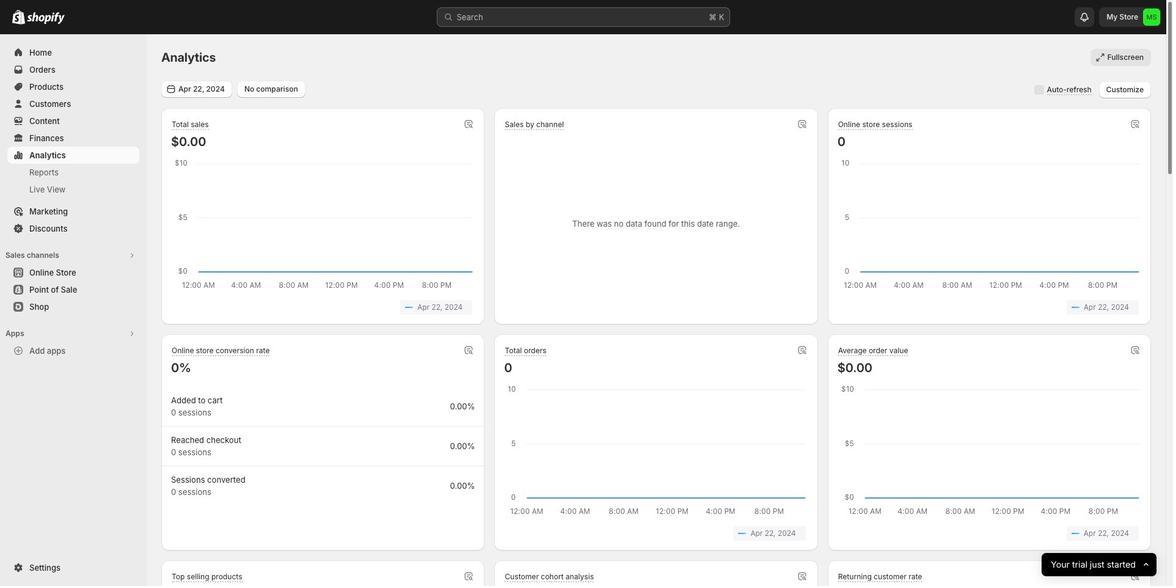 Task type: describe. For each thing, give the bounding box(es) containing it.
0 horizontal spatial shopify image
[[12, 10, 25, 24]]

1 horizontal spatial shopify image
[[27, 12, 65, 24]]



Task type: vqa. For each thing, say whether or not it's contained in the screenshot.
Search products text box
no



Task type: locate. For each thing, give the bounding box(es) containing it.
shopify image
[[12, 10, 25, 24], [27, 12, 65, 24]]

list
[[174, 300, 473, 315], [840, 300, 1139, 315], [507, 526, 806, 541], [840, 526, 1139, 541]]

my store image
[[1143, 9, 1161, 26]]



